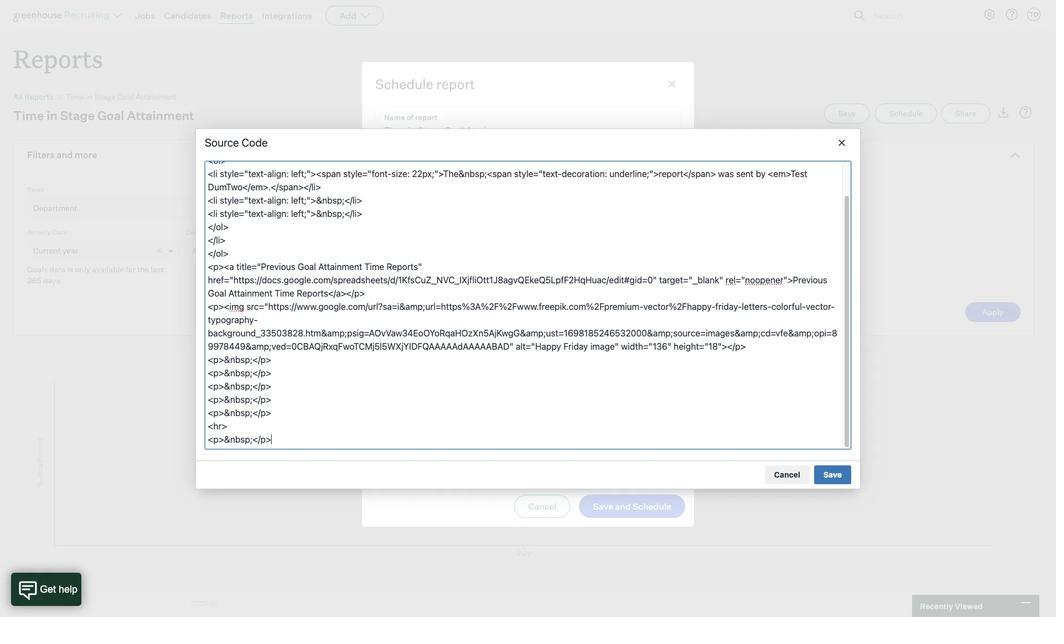 Task type: vqa. For each thing, say whether or not it's contained in the screenshot.
THE EMAIL THE TEAM 'button'
no



Task type: locate. For each thing, give the bounding box(es) containing it.
schedule button
[[876, 104, 937, 124]]

in
[[86, 92, 93, 101], [47, 108, 58, 123]]

cancel button inside source code dialog
[[765, 465, 810, 484]]

save and schedule
[[593, 501, 672, 512]]

candidates link
[[164, 10, 211, 21]]

2 vertical spatial save
[[593, 501, 614, 512]]

reports
[[220, 10, 253, 21], [13, 42, 103, 75], [25, 92, 53, 101]]

1 horizontal spatial time
[[66, 92, 84, 101]]

1 vertical spatial cancel
[[528, 501, 557, 512]]

source code
[[205, 136, 268, 149]]

for
[[126, 265, 136, 274]]

365
[[27, 276, 41, 285]]

faq image
[[1020, 106, 1033, 119]]

0 vertical spatial schedule
[[375, 76, 434, 92]]

all
[[13, 92, 23, 101], [192, 246, 202, 255]]

0 horizontal spatial and
[[57, 150, 73, 161]]

all reports
[[13, 92, 53, 101]]

time in stage goal attainment
[[66, 92, 177, 101], [13, 108, 194, 123]]

0 vertical spatial department
[[33, 203, 77, 213]]

goals data is only available for the last 365 days
[[27, 265, 164, 285]]

0 vertical spatial time
[[66, 92, 84, 101]]

cell inside grid
[[14, 615, 180, 617]]

group
[[376, 249, 681, 270], [591, 269, 677, 292]]

only
[[75, 265, 90, 274]]

0 horizontal spatial departments
[[25, 600, 68, 608]]

time down 'all reports'
[[13, 108, 44, 123]]

0 vertical spatial all
[[13, 92, 23, 101]]

and
[[57, 150, 73, 161], [615, 501, 631, 512]]

1 vertical spatial department
[[186, 228, 224, 237]]

quarter option
[[278, 203, 306, 213]]

1 vertical spatial stage
[[60, 108, 95, 123]]

viewed
[[955, 602, 983, 611]]

0 vertical spatial cancel button
[[765, 465, 810, 484]]

department filter
[[186, 228, 241, 237]]

apply button
[[966, 302, 1021, 322]]

row
[[14, 593, 1035, 614]]

source
[[205, 136, 239, 149]]

1 horizontal spatial and
[[615, 501, 631, 512]]

save
[[839, 109, 856, 118], [824, 470, 842, 479], [593, 501, 614, 512]]

cancel button
[[765, 465, 810, 484], [515, 495, 571, 519]]

schedule
[[375, 76, 434, 92], [890, 109, 923, 118], [633, 501, 672, 512]]

close modal icon image
[[666, 77, 679, 91]]

1 vertical spatial and
[[615, 501, 631, 512]]

0 vertical spatial stage
[[94, 92, 116, 101]]

cell
[[14, 615, 180, 617]]

1 vertical spatial cancel button
[[515, 495, 571, 519]]

save and schedule this report to revisit it! element
[[825, 104, 876, 124]]

1 horizontal spatial in
[[86, 92, 93, 101]]

0 vertical spatial in
[[86, 92, 93, 101]]

td
[[1030, 11, 1039, 18]]

0 horizontal spatial all
[[13, 92, 23, 101]]

activity date
[[27, 228, 67, 237]]

1 horizontal spatial department
[[186, 228, 224, 237]]

schedule report
[[375, 76, 475, 92]]

department up the all departments
[[186, 228, 224, 237]]

time
[[66, 92, 84, 101], [13, 108, 44, 123]]

time in stage goal attainment link
[[66, 92, 177, 101]]

schedule for schedule report
[[375, 76, 434, 92]]

toolbar
[[376, 249, 510, 270], [510, 249, 571, 270], [571, 249, 614, 270], [614, 249, 656, 270], [616, 269, 677, 291]]

grid
[[14, 593, 1035, 617]]

time right 'all reports'
[[66, 92, 84, 101]]

departments
[[203, 246, 251, 255], [25, 600, 68, 608]]

0 vertical spatial time in stage goal attainment
[[66, 92, 177, 101]]

cancel
[[775, 470, 801, 479], [528, 501, 557, 512]]

row containing departments
[[14, 593, 1035, 614]]

date
[[52, 228, 67, 237]]

1 vertical spatial departments
[[25, 600, 68, 608]]

jobs link
[[135, 10, 155, 21]]

quarter
[[278, 203, 306, 213]]

2 horizontal spatial schedule
[[890, 109, 923, 118]]

1 horizontal spatial cancel
[[775, 470, 801, 479]]

0 vertical spatial departments
[[203, 246, 251, 255]]

attainment
[[136, 92, 177, 101], [127, 108, 194, 123]]

and inside save and schedule button
[[615, 501, 631, 512]]

q3
[[209, 600, 218, 608]]

add button
[[326, 6, 384, 25]]

year
[[63, 246, 78, 255]]

1 horizontal spatial all
[[192, 246, 202, 255]]

row group
[[14, 615, 1035, 617]]

cancel inside source code dialog
[[775, 470, 801, 479]]

0 horizontal spatial department
[[33, 203, 77, 213]]

all for all departments
[[192, 246, 202, 255]]

None text field
[[375, 108, 681, 141], [205, 161, 851, 449], [375, 108, 681, 141], [205, 161, 851, 449]]

download image
[[997, 106, 1011, 119]]

1 horizontal spatial schedule
[[633, 501, 672, 512]]

td button
[[1026, 6, 1043, 23]]

recently viewed
[[920, 602, 983, 611]]

the
[[137, 265, 149, 274]]

1 vertical spatial in
[[47, 108, 58, 123]]

0 horizontal spatial schedule
[[375, 76, 434, 92]]

1 vertical spatial goal
[[97, 108, 124, 123]]

department up date
[[33, 203, 77, 213]]

days
[[43, 276, 60, 285]]

department
[[33, 203, 77, 213], [186, 228, 224, 237]]

stage
[[94, 92, 116, 101], [60, 108, 95, 123]]

and for save
[[615, 501, 631, 512]]

1 horizontal spatial cancel button
[[765, 465, 810, 484]]

department for department filter
[[186, 228, 224, 237]]

configure image
[[984, 8, 997, 21]]

0 horizontal spatial time
[[13, 108, 44, 123]]

0 vertical spatial and
[[57, 150, 73, 161]]

1 vertical spatial save
[[824, 470, 842, 479]]

department for department
[[33, 203, 77, 213]]

1 vertical spatial all
[[192, 246, 202, 255]]

1 vertical spatial time in stage goal attainment
[[13, 108, 194, 123]]

0 vertical spatial cancel
[[775, 470, 801, 479]]

0 vertical spatial save
[[839, 109, 856, 118]]

share button
[[942, 104, 991, 124]]

add
[[340, 10, 357, 21]]

and for filters
[[57, 150, 73, 161]]

jobs
[[135, 10, 155, 21]]

apply
[[983, 307, 1004, 317]]

recently
[[920, 602, 954, 611]]

1 vertical spatial schedule
[[890, 109, 923, 118]]

1 vertical spatial save button
[[815, 465, 852, 484]]

rows
[[27, 186, 44, 194]]

goal
[[117, 92, 134, 101], [97, 108, 124, 123]]

save button
[[825, 104, 870, 124], [815, 465, 852, 484]]

0 horizontal spatial cancel button
[[515, 495, 571, 519]]



Task type: describe. For each thing, give the bounding box(es) containing it.
share
[[956, 109, 977, 118]]

source code dialog
[[195, 128, 861, 489]]

2 vertical spatial reports
[[25, 92, 53, 101]]

candidates
[[164, 10, 211, 21]]

data
[[49, 265, 66, 274]]

all departments
[[192, 246, 251, 255]]

0 horizontal spatial in
[[47, 108, 58, 123]]

departments inside grid
[[25, 600, 68, 608]]

grid containing departments
[[14, 593, 1035, 617]]

last
[[151, 265, 164, 274]]

cancel button for schedule report
[[515, 495, 571, 519]]

all reports link
[[13, 92, 53, 101]]

filters and more
[[27, 150, 97, 161]]

report
[[436, 76, 475, 92]]

×
[[156, 244, 162, 256]]

greenhouse recruiting image
[[13, 9, 113, 22]]

goals
[[27, 265, 48, 274]]

0 vertical spatial goal
[[117, 92, 134, 101]]

0 horizontal spatial cancel
[[528, 501, 557, 512]]

2 vertical spatial schedule
[[633, 501, 672, 512]]

0 vertical spatial save button
[[825, 104, 870, 124]]

2023
[[191, 600, 208, 608]]

filters
[[27, 150, 55, 161]]

1 vertical spatial attainment
[[127, 108, 194, 123]]

save button inside source code dialog
[[815, 465, 852, 484]]

schedule for schedule
[[890, 109, 923, 118]]

current year
[[33, 246, 78, 255]]

department option
[[33, 203, 77, 213]]

current year option
[[33, 246, 78, 255]]

save and schedule button
[[579, 495, 686, 519]]

0 vertical spatial reports
[[220, 10, 253, 21]]

reports link
[[220, 10, 253, 21]]

available
[[92, 265, 124, 274]]

columns
[[272, 186, 300, 194]]

code
[[242, 136, 268, 149]]

filter
[[225, 228, 241, 237]]

integrations
[[262, 10, 312, 21]]

save inside source code dialog
[[824, 470, 842, 479]]

Search text field
[[871, 7, 961, 24]]

1 vertical spatial time
[[13, 108, 44, 123]]

save inside button
[[593, 501, 614, 512]]

activity
[[27, 228, 51, 237]]

0 vertical spatial attainment
[[136, 92, 177, 101]]

td button
[[1028, 8, 1041, 21]]

is
[[67, 265, 73, 274]]

cancel button for source code
[[765, 465, 810, 484]]

current
[[33, 246, 61, 255]]

all for all reports
[[13, 92, 23, 101]]

xychart image
[[27, 352, 1021, 574]]

2023 q3
[[191, 600, 218, 608]]

more
[[75, 150, 97, 161]]

integrations link
[[262, 10, 312, 21]]

1 horizontal spatial departments
[[203, 246, 251, 255]]

1 vertical spatial reports
[[13, 42, 103, 75]]



